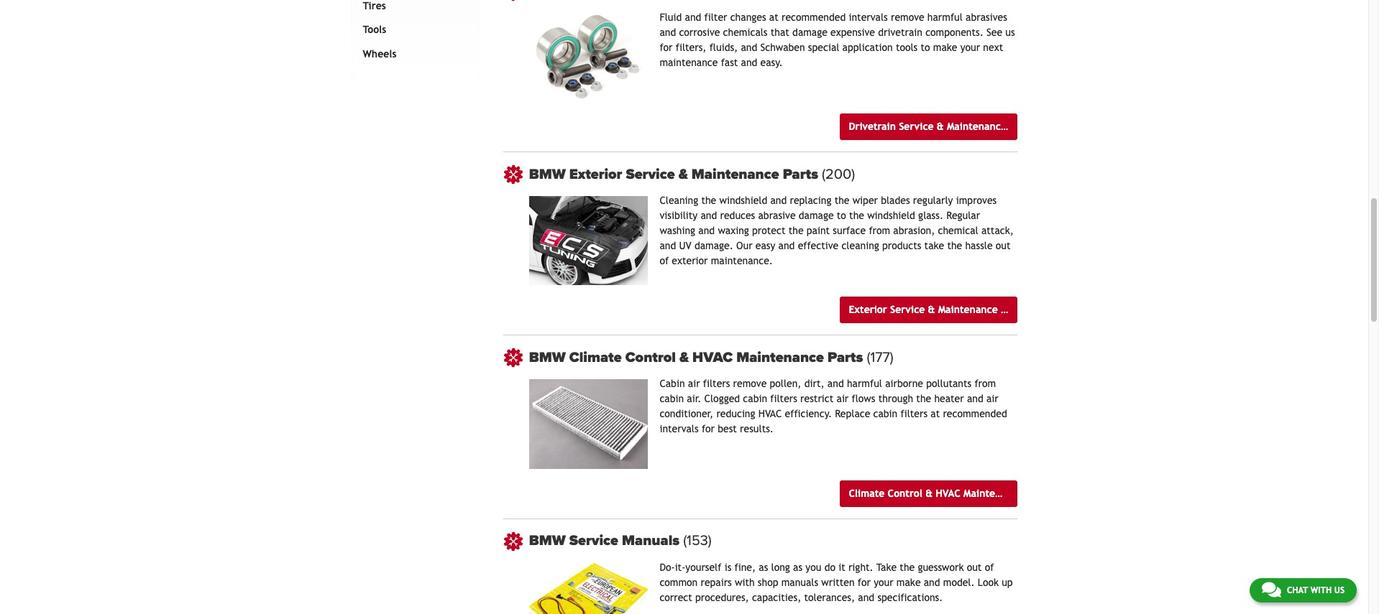 Task type: describe. For each thing, give the bounding box(es) containing it.
harmful inside fluid and filter changes at recommended intervals remove harmful abrasives and corrosive chemicals that damage expensive drivetrain components. see us for filters, fluids, and schwaben special application tools to make your next maintenance fast and easy.
[[928, 11, 963, 23]]

1 horizontal spatial climate
[[849, 488, 885, 500]]

drivetrain
[[878, 26, 923, 38]]

for inside fluid and filter changes at recommended intervals remove harmful abrasives and corrosive chemicals that damage expensive drivetrain components. see us for filters, fluids, and schwaben special application tools to make your next maintenance fast and easy.
[[660, 41, 673, 53]]

flows
[[852, 394, 875, 405]]

tools link
[[360, 18, 464, 42]]

chemicals
[[723, 26, 768, 38]]

1 horizontal spatial exterior
[[849, 304, 887, 316]]

recommended inside fluid and filter changes at recommended intervals remove harmful abrasives and corrosive chemicals that damage expensive drivetrain components. see us for filters, fluids, and schwaben special application tools to make your next maintenance fast and easy.
[[782, 11, 846, 23]]

dirt,
[[804, 379, 825, 390]]

wheels link
[[360, 42, 464, 66]]

comments image
[[1262, 582, 1281, 599]]

hvac inside the cabin air filters remove pollen, dirt, and harmful airborne pollutants from cabin air. clogged cabin filters restrict air flows through the heater and air conditioner, reducing hvac efficiency. replace cabin filters at recommended intervals for best results.
[[758, 409, 782, 420]]

and right dirt,
[[828, 379, 844, 390]]

right.
[[848, 562, 873, 574]]

and down chemicals
[[741, 41, 757, 53]]

yourself
[[686, 562, 722, 574]]

cleaning
[[842, 240, 879, 252]]

specifications.
[[878, 592, 943, 604]]

repairs
[[701, 577, 732, 589]]

do
[[825, 562, 836, 574]]

visibility
[[660, 210, 698, 221]]

and down guesswork
[[924, 577, 940, 589]]

abrasive
[[758, 210, 796, 221]]

correct
[[660, 592, 692, 604]]

model.
[[943, 577, 975, 589]]

glass.
[[918, 210, 944, 221]]

washing
[[660, 225, 695, 237]]

surface
[[833, 225, 866, 237]]

fast
[[721, 56, 738, 68]]

up
[[1002, 577, 1013, 589]]

intervals inside the cabin air filters remove pollen, dirt, and harmful airborne pollutants from cabin air. clogged cabin filters restrict air flows through the heater and air conditioner, reducing hvac efficiency. replace cabin filters at recommended intervals for best results.
[[660, 424, 699, 435]]

remove inside the cabin air filters remove pollen, dirt, and harmful airborne pollutants from cabin air. clogged cabin filters restrict air flows through the heater and air conditioner, reducing hvac efficiency. replace cabin filters at recommended intervals for best results.
[[733, 379, 767, 390]]

written
[[821, 577, 855, 589]]

shop
[[758, 577, 778, 589]]

special
[[808, 41, 839, 53]]

long
[[771, 562, 790, 574]]

bmw for bmw                                                                                    service manuals
[[529, 533, 566, 550]]

to inside the cleaning the windshield and replacing the wiper blades regularly improves visibility and reduces abrasive damage to the windshield glass. regular washing and waxing protect the paint surface from abrasion, chemical attack, and uv damage. our easy and effective cleaning products take the hassle out of exterior maintenance.
[[837, 210, 846, 221]]

1 horizontal spatial with
[[1311, 586, 1332, 596]]

tolerances,
[[804, 592, 855, 604]]

0 vertical spatial climate
[[569, 349, 622, 367]]

1 horizontal spatial filters
[[770, 394, 797, 405]]

the right cleaning
[[701, 195, 716, 206]]

and up abrasive
[[770, 195, 787, 206]]

best
[[718, 424, 737, 435]]

regularly
[[913, 195, 953, 206]]

you
[[806, 562, 822, 574]]

corrosive
[[679, 26, 720, 38]]

fluids,
[[710, 41, 738, 53]]

harmful inside the cabin air filters remove pollen, dirt, and harmful airborne pollutants from cabin air. clogged cabin filters restrict air flows through the heater and air conditioner, reducing hvac efficiency. replace cabin filters at recommended intervals for best results.
[[847, 379, 882, 390]]

and right heater
[[967, 394, 983, 405]]

drivetrain service & maintenance parts thumbnail image image
[[529, 13, 648, 102]]

filter
[[704, 11, 727, 23]]

1 horizontal spatial control
[[888, 488, 923, 500]]

do-it-yourself is fine, as long as you do it right. take the guesswork out of common repairs with shop manuals written for your make and model. look up correct procedures, capacities, tolerances, and specifications.
[[660, 562, 1013, 604]]

the left paint
[[789, 225, 804, 237]]

cleaning the windshield and replacing the wiper blades regularly improves visibility and reduces abrasive damage to the windshield glass. regular washing and waxing protect the paint surface from abrasion, chemical attack, and uv damage. our easy and effective cleaning products take the hassle out of exterior maintenance.
[[660, 195, 1014, 267]]

exterior service & maintenance parts
[[849, 304, 1024, 316]]

drivetrain service & maintenance parts link
[[840, 114, 1033, 140]]

it
[[839, 562, 845, 574]]

our
[[736, 240, 753, 252]]

of inside do-it-yourself is fine, as long as you do it right. take the guesswork out of common repairs with shop manuals written for your make and model. look up correct procedures, capacities, tolerances, and specifications.
[[985, 562, 994, 574]]

take
[[924, 240, 944, 252]]

tools
[[896, 41, 918, 53]]

out inside the cleaning the windshield and replacing the wiper blades regularly improves visibility and reduces abrasive damage to the windshield glass. regular washing and waxing protect the paint surface from abrasion, chemical attack, and uv damage. our easy and effective cleaning products take the hassle out of exterior maintenance.
[[996, 240, 1011, 252]]

recommended inside the cabin air filters remove pollen, dirt, and harmful airborne pollutants from cabin air. clogged cabin filters restrict air flows through the heater and air conditioner, reducing hvac efficiency. replace cabin filters at recommended intervals for best results.
[[943, 409, 1007, 420]]

bmw                                                                                    exterior service & maintenance parts
[[529, 166, 822, 183]]

replacing
[[790, 195, 832, 206]]

filters,
[[676, 41, 706, 53]]

maintenance
[[660, 56, 718, 68]]

your inside do-it-yourself is fine, as long as you do it right. take the guesswork out of common repairs with shop manuals written for your make and model. look up correct procedures, capacities, tolerances, and specifications.
[[874, 577, 894, 589]]

climate control & hvac maintenance parts
[[849, 488, 1050, 500]]

us
[[1005, 26, 1015, 38]]

exterior service & maintenance parts link
[[840, 297, 1024, 324]]

damage for paint
[[799, 210, 834, 221]]

restrict
[[800, 394, 834, 405]]

blades
[[881, 195, 910, 206]]

schwaben
[[760, 41, 805, 53]]

look
[[978, 577, 999, 589]]

manuals
[[622, 533, 680, 550]]

damage for special
[[792, 26, 828, 38]]

uv
[[679, 240, 692, 252]]

guesswork
[[918, 562, 964, 574]]

hassle
[[965, 240, 993, 252]]

service manuals thumbnail image image
[[529, 564, 648, 615]]

air.
[[687, 394, 701, 405]]

airborne
[[885, 379, 923, 390]]

chemical
[[938, 225, 978, 237]]

waxing
[[718, 225, 749, 237]]

abrasion,
[[893, 225, 935, 237]]

exterior
[[672, 255, 708, 267]]

2 horizontal spatial air
[[987, 394, 999, 405]]

pollen,
[[770, 379, 801, 390]]

clogged
[[704, 394, 740, 405]]

1 as from the left
[[759, 562, 768, 574]]

tools
[[363, 24, 386, 35]]

fluid
[[660, 11, 682, 23]]

intervals inside fluid and filter changes at recommended intervals remove harmful abrasives and corrosive chemicals that damage expensive drivetrain components. see us for filters, fluids, and schwaben special application tools to make your next maintenance fast and easy.
[[849, 11, 888, 23]]

that
[[771, 26, 789, 38]]

drivetrain
[[849, 121, 896, 132]]

do-
[[660, 562, 675, 574]]

it-
[[675, 562, 686, 574]]

products
[[882, 240, 921, 252]]

at inside the cabin air filters remove pollen, dirt, and harmful airborne pollutants from cabin air. clogged cabin filters restrict air flows through the heater and air conditioner, reducing hvac efficiency. replace cabin filters at recommended intervals for best results.
[[931, 409, 940, 420]]

the left "wiper"
[[835, 195, 850, 206]]

service for bmw                                                                                    service manuals
[[569, 533, 618, 550]]

make inside do-it-yourself is fine, as long as you do it right. take the guesswork out of common repairs with shop manuals written for your make and model. look up correct procedures, capacities, tolerances, and specifications.
[[897, 577, 921, 589]]



Task type: vqa. For each thing, say whether or not it's contained in the screenshot.
Clear
no



Task type: locate. For each thing, give the bounding box(es) containing it.
drivetrain service & maintenance parts
[[849, 121, 1033, 132]]

filters up clogged
[[703, 379, 730, 390]]

intervals down conditioner,
[[660, 424, 699, 435]]

1 vertical spatial climate
[[849, 488, 885, 500]]

0 horizontal spatial exterior
[[569, 166, 622, 183]]

recommended up special
[[782, 11, 846, 23]]

out inside do-it-yourself is fine, as long as you do it right. take the guesswork out of common repairs with shop manuals written for your make and model. look up correct procedures, capacities, tolerances, and specifications.
[[967, 562, 982, 574]]

bmw                                                                                    climate control & hvac maintenance parts
[[529, 349, 867, 367]]

2 vertical spatial bmw
[[529, 533, 566, 550]]

0 horizontal spatial from
[[869, 225, 890, 237]]

cabin down through
[[873, 409, 898, 420]]

from inside the cabin air filters remove pollen, dirt, and harmful airborne pollutants from cabin air. clogged cabin filters restrict air flows through the heater and air conditioner, reducing hvac efficiency. replace cabin filters at recommended intervals for best results.
[[975, 379, 996, 390]]

of left exterior
[[660, 255, 669, 267]]

1 horizontal spatial cabin
[[743, 394, 767, 405]]

at down heater
[[931, 409, 940, 420]]

cabin air filters remove pollen, dirt, and harmful airborne pollutants from cabin air. clogged cabin filters restrict air flows through the heater and air conditioner, reducing hvac efficiency. replace cabin filters at recommended intervals for best results.
[[660, 379, 1007, 435]]

0 horizontal spatial cabin
[[660, 394, 684, 405]]

0 vertical spatial windshield
[[719, 195, 767, 206]]

0 horizontal spatial hvac
[[693, 349, 733, 367]]

0 horizontal spatial for
[[660, 41, 673, 53]]

remove up clogged
[[733, 379, 767, 390]]

for down right.
[[858, 577, 871, 589]]

and left the uv
[[660, 240, 676, 252]]

out up the 'look'
[[967, 562, 982, 574]]

3 bmw from the top
[[529, 533, 566, 550]]

2 vertical spatial filters
[[901, 409, 928, 420]]

damage up special
[[792, 26, 828, 38]]

the up surface
[[849, 210, 864, 221]]

& inside drivetrain service & maintenance parts link
[[937, 121, 944, 132]]

0 vertical spatial recommended
[[782, 11, 846, 23]]

to
[[921, 41, 930, 53], [837, 210, 846, 221]]

out down attack,
[[996, 240, 1011, 252]]

climate control & hvac maintenance parts link
[[840, 481, 1050, 508]]

0 horizontal spatial of
[[660, 255, 669, 267]]

& for drivetrain
[[937, 121, 944, 132]]

0 horizontal spatial air
[[688, 379, 700, 390]]

and right easy
[[778, 240, 795, 252]]

1 horizontal spatial make
[[933, 41, 957, 53]]

0 horizontal spatial make
[[897, 577, 921, 589]]

and up damage.
[[698, 225, 715, 237]]

common
[[660, 577, 698, 589]]

0 horizontal spatial windshield
[[719, 195, 767, 206]]

harmful up components.
[[928, 11, 963, 23]]

0 vertical spatial control
[[625, 349, 676, 367]]

bmw for bmw                                                                                    exterior service & maintenance parts
[[529, 166, 566, 183]]

1 vertical spatial damage
[[799, 210, 834, 221]]

0 vertical spatial your
[[960, 41, 980, 53]]

1 horizontal spatial hvac
[[758, 409, 782, 420]]

through
[[878, 394, 913, 405]]

1 horizontal spatial air
[[837, 394, 849, 405]]

1 horizontal spatial harmful
[[928, 11, 963, 23]]

harmful
[[928, 11, 963, 23], [847, 379, 882, 390]]

your down components.
[[960, 41, 980, 53]]

cabin up reducing
[[743, 394, 767, 405]]

fine,
[[735, 562, 756, 574]]

& inside climate control & hvac maintenance parts link
[[926, 488, 933, 500]]

0 horizontal spatial intervals
[[660, 424, 699, 435]]

0 vertical spatial damage
[[792, 26, 828, 38]]

results.
[[740, 424, 774, 435]]

pollutants
[[926, 379, 972, 390]]

1 bmw from the top
[[529, 166, 566, 183]]

for inside the cabin air filters remove pollen, dirt, and harmful airborne pollutants from cabin air. clogged cabin filters restrict air flows through the heater and air conditioner, reducing hvac efficiency. replace cabin filters at recommended intervals for best results.
[[702, 424, 715, 435]]

1 vertical spatial remove
[[733, 379, 767, 390]]

conditioner,
[[660, 409, 713, 420]]

0 horizontal spatial climate
[[569, 349, 622, 367]]

1 vertical spatial recommended
[[943, 409, 1007, 420]]

parts
[[1010, 121, 1033, 132], [783, 166, 818, 183], [1001, 304, 1024, 316], [828, 349, 863, 367], [1026, 488, 1050, 500]]

easy
[[756, 240, 775, 252]]

2 horizontal spatial cabin
[[873, 409, 898, 420]]

0 vertical spatial for
[[660, 41, 673, 53]]

for
[[660, 41, 673, 53], [702, 424, 715, 435], [858, 577, 871, 589]]

climate
[[569, 349, 622, 367], [849, 488, 885, 500]]

at inside fluid and filter changes at recommended intervals remove harmful abrasives and corrosive chemicals that damage expensive drivetrain components. see us for filters, fluids, and schwaben special application tools to make your next maintenance fast and easy.
[[769, 11, 779, 23]]

for inside do-it-yourself is fine, as long as you do it right. take the guesswork out of common repairs with shop manuals written for your make and model. look up correct procedures, capacities, tolerances, and specifications.
[[858, 577, 871, 589]]

air
[[688, 379, 700, 390], [837, 394, 849, 405], [987, 394, 999, 405]]

application
[[842, 41, 893, 53]]

0 vertical spatial at
[[769, 11, 779, 23]]

make up specifications.
[[897, 577, 921, 589]]

as up shop
[[759, 562, 768, 574]]

0 vertical spatial filters
[[703, 379, 730, 390]]

the inside the cabin air filters remove pollen, dirt, and harmful airborne pollutants from cabin air. clogged cabin filters restrict air flows through the heater and air conditioner, reducing hvac efficiency. replace cabin filters at recommended intervals for best results.
[[916, 394, 931, 405]]

damage inside the cleaning the windshield and replacing the wiper blades regularly improves visibility and reduces abrasive damage to the windshield glass. regular washing and waxing protect the paint surface from abrasion, chemical attack, and uv damage. our easy and effective cleaning products take the hassle out of exterior maintenance.
[[799, 210, 834, 221]]

service up cleaning
[[626, 166, 675, 183]]

and right fast
[[741, 56, 757, 68]]

filters down pollen, on the right bottom of the page
[[770, 394, 797, 405]]

control
[[625, 349, 676, 367], [888, 488, 923, 500]]

1 horizontal spatial from
[[975, 379, 996, 390]]

air up "air."
[[688, 379, 700, 390]]

1 vertical spatial bmw
[[529, 349, 566, 367]]

improves
[[956, 195, 997, 206]]

2 as from the left
[[793, 562, 803, 574]]

bmw                                                                                    service manuals
[[529, 533, 683, 550]]

filters down through
[[901, 409, 928, 420]]

1 vertical spatial out
[[967, 562, 982, 574]]

exterior down cleaning
[[849, 304, 887, 316]]

wheels
[[363, 48, 397, 60]]

and down right.
[[858, 592, 875, 604]]

paint
[[807, 225, 830, 237]]

with left us
[[1311, 586, 1332, 596]]

as up manuals on the bottom of the page
[[793, 562, 803, 574]]

1 vertical spatial harmful
[[847, 379, 882, 390]]

1 horizontal spatial remove
[[891, 11, 924, 23]]

recommended
[[782, 11, 846, 23], [943, 409, 1007, 420]]

1 vertical spatial to
[[837, 210, 846, 221]]

1 vertical spatial filters
[[770, 394, 797, 405]]

of inside the cleaning the windshield and replacing the wiper blades regularly improves visibility and reduces abrasive damage to the windshield glass. regular washing and waxing protect the paint surface from abrasion, chemical attack, and uv damage. our easy and effective cleaning products take the hassle out of exterior maintenance.
[[660, 255, 669, 267]]

air right heater
[[987, 394, 999, 405]]

exterior
[[569, 166, 622, 183], [849, 304, 887, 316]]

wiper
[[853, 195, 878, 206]]

and down fluid
[[660, 26, 676, 38]]

0 vertical spatial intervals
[[849, 11, 888, 23]]

damage.
[[695, 240, 733, 252]]

from inside the cleaning the windshield and replacing the wiper blades regularly improves visibility and reduces abrasive damage to the windshield glass. regular washing and waxing protect the paint surface from abrasion, chemical attack, and uv damage. our easy and effective cleaning products take the hassle out of exterior maintenance.
[[869, 225, 890, 237]]

exterior up exterior service & maintenance parts thumbnail image
[[569, 166, 622, 183]]

service down the products
[[890, 304, 925, 316]]

hvac
[[693, 349, 733, 367], [758, 409, 782, 420], [936, 488, 961, 500]]

damage inside fluid and filter changes at recommended intervals remove harmful abrasives and corrosive chemicals that damage expensive drivetrain components. see us for filters, fluids, and schwaben special application tools to make your next maintenance fast and easy.
[[792, 26, 828, 38]]

0 vertical spatial harmful
[[928, 11, 963, 23]]

0 vertical spatial from
[[869, 225, 890, 237]]

for left filters,
[[660, 41, 673, 53]]

0 vertical spatial make
[[933, 41, 957, 53]]

1 horizontal spatial intervals
[[849, 11, 888, 23]]

maintenance
[[947, 121, 1007, 132], [692, 166, 779, 183], [938, 304, 998, 316], [736, 349, 824, 367], [964, 488, 1023, 500]]

windshield down blades
[[867, 210, 915, 221]]

from up cleaning
[[869, 225, 890, 237]]

0 horizontal spatial out
[[967, 562, 982, 574]]

& inside the exterior service & maintenance parts link
[[928, 304, 935, 316]]

0 horizontal spatial control
[[625, 349, 676, 367]]

service up the service manuals thumbnail image
[[569, 533, 618, 550]]

1 horizontal spatial for
[[702, 424, 715, 435]]

your inside fluid and filter changes at recommended intervals remove harmful abrasives and corrosive chemicals that damage expensive drivetrain components. see us for filters, fluids, and schwaben special application tools to make your next maintenance fast and easy.
[[960, 41, 980, 53]]

see
[[987, 26, 1002, 38]]

effective
[[798, 240, 839, 252]]

remove up drivetrain
[[891, 11, 924, 23]]

bmw
[[529, 166, 566, 183], [529, 349, 566, 367], [529, 533, 566, 550]]

0 vertical spatial out
[[996, 240, 1011, 252]]

intervals
[[849, 11, 888, 23], [660, 424, 699, 435]]

1 horizontal spatial out
[[996, 240, 1011, 252]]

the down airborne
[[916, 394, 931, 405]]

capacities,
[[752, 592, 801, 604]]

damage up paint
[[799, 210, 834, 221]]

0 vertical spatial of
[[660, 255, 669, 267]]

bmw                                                                                    climate control & hvac maintenance parts link
[[529, 349, 1017, 367]]

bmw for bmw                                                                                    climate control & hvac maintenance parts
[[529, 349, 566, 367]]

windshield
[[719, 195, 767, 206], [867, 210, 915, 221]]

the right the "take"
[[900, 562, 915, 574]]

to up surface
[[837, 210, 846, 221]]

2 horizontal spatial for
[[858, 577, 871, 589]]

1 vertical spatial control
[[888, 488, 923, 500]]

cabin
[[660, 394, 684, 405], [743, 394, 767, 405], [873, 409, 898, 420]]

2 vertical spatial for
[[858, 577, 871, 589]]

as
[[759, 562, 768, 574], [793, 562, 803, 574]]

abrasives
[[966, 11, 1007, 23]]

0 horizontal spatial to
[[837, 210, 846, 221]]

at up that
[[769, 11, 779, 23]]

remove inside fluid and filter changes at recommended intervals remove harmful abrasives and corrosive chemicals that damage expensive drivetrain components. see us for filters, fluids, and schwaben special application tools to make your next maintenance fast and easy.
[[891, 11, 924, 23]]

1 horizontal spatial your
[[960, 41, 980, 53]]

is
[[725, 562, 732, 574]]

2 bmw from the top
[[529, 349, 566, 367]]

protect
[[752, 225, 786, 237]]

& for exterior
[[928, 304, 935, 316]]

make down components.
[[933, 41, 957, 53]]

from right the pollutants
[[975, 379, 996, 390]]

procedures,
[[695, 592, 749, 604]]

0 vertical spatial hvac
[[693, 349, 733, 367]]

1 horizontal spatial windshield
[[867, 210, 915, 221]]

1 vertical spatial your
[[874, 577, 894, 589]]

from
[[869, 225, 890, 237], [975, 379, 996, 390]]

& for climate
[[926, 488, 933, 500]]

0 vertical spatial bmw
[[529, 166, 566, 183]]

intervals up expensive
[[849, 11, 888, 23]]

0 horizontal spatial recommended
[[782, 11, 846, 23]]

bmw                                                                                    service manuals link
[[529, 533, 1017, 550]]

1 vertical spatial hvac
[[758, 409, 782, 420]]

exterior service & maintenance parts thumbnail image image
[[529, 196, 648, 286]]

0 horizontal spatial your
[[874, 577, 894, 589]]

heater
[[934, 394, 964, 405]]

service for drivetrain service & maintenance parts
[[899, 121, 934, 132]]

0 horizontal spatial filters
[[703, 379, 730, 390]]

maintenance.
[[711, 255, 773, 267]]

1 vertical spatial make
[[897, 577, 921, 589]]

windshield up reduces
[[719, 195, 767, 206]]

of up the 'look'
[[985, 562, 994, 574]]

1 horizontal spatial of
[[985, 562, 994, 574]]

1 horizontal spatial to
[[921, 41, 930, 53]]

1 horizontal spatial at
[[931, 409, 940, 420]]

us
[[1334, 586, 1345, 596]]

1 vertical spatial of
[[985, 562, 994, 574]]

1 horizontal spatial as
[[793, 562, 803, 574]]

your
[[960, 41, 980, 53], [874, 577, 894, 589]]

0 horizontal spatial with
[[735, 577, 755, 589]]

&
[[937, 121, 944, 132], [679, 166, 688, 183], [928, 304, 935, 316], [680, 349, 689, 367], [926, 488, 933, 500]]

the inside do-it-yourself is fine, as long as you do it right. take the guesswork out of common repairs with shop manuals written for your make and model. look up correct procedures, capacities, tolerances, and specifications.
[[900, 562, 915, 574]]

air up replace
[[837, 394, 849, 405]]

1 vertical spatial for
[[702, 424, 715, 435]]

0 horizontal spatial remove
[[733, 379, 767, 390]]

2 vertical spatial hvac
[[936, 488, 961, 500]]

0 horizontal spatial at
[[769, 11, 779, 23]]

1 horizontal spatial recommended
[[943, 409, 1007, 420]]

cleaning
[[660, 195, 698, 206]]

cabin down cabin
[[660, 394, 684, 405]]

1 vertical spatial windshield
[[867, 210, 915, 221]]

make inside fluid and filter changes at recommended intervals remove harmful abrasives and corrosive chemicals that damage expensive drivetrain components. see us for filters, fluids, and schwaben special application tools to make your next maintenance fast and easy.
[[933, 41, 957, 53]]

reduces
[[720, 210, 755, 221]]

attack,
[[982, 225, 1014, 237]]

easy.
[[761, 56, 783, 68]]

0 vertical spatial exterior
[[569, 166, 622, 183]]

filters
[[703, 379, 730, 390], [770, 394, 797, 405], [901, 409, 928, 420]]

chat with us
[[1287, 586, 1345, 596]]

fluid and filter changes at recommended intervals remove harmful abrasives and corrosive chemicals that damage expensive drivetrain components. see us for filters, fluids, and schwaben special application tools to make your next maintenance fast and easy.
[[660, 11, 1015, 68]]

remove
[[891, 11, 924, 23], [733, 379, 767, 390]]

with down fine, on the bottom of the page
[[735, 577, 755, 589]]

climate control & hvac maintenance parts thumbnail image image
[[529, 380, 648, 469]]

1 vertical spatial from
[[975, 379, 996, 390]]

your down the "take"
[[874, 577, 894, 589]]

and up corrosive
[[685, 11, 701, 23]]

0 horizontal spatial as
[[759, 562, 768, 574]]

1 vertical spatial exterior
[[849, 304, 887, 316]]

1 vertical spatial intervals
[[660, 424, 699, 435]]

recommended down heater
[[943, 409, 1007, 420]]

0 vertical spatial remove
[[891, 11, 924, 23]]

0 horizontal spatial harmful
[[847, 379, 882, 390]]

with inside do-it-yourself is fine, as long as you do it right. take the guesswork out of common repairs with shop manuals written for your make and model. look up correct procedures, capacities, tolerances, and specifications.
[[735, 577, 755, 589]]

the down chemical
[[947, 240, 962, 252]]

harmful up flows
[[847, 379, 882, 390]]

2 horizontal spatial hvac
[[936, 488, 961, 500]]

2 horizontal spatial filters
[[901, 409, 928, 420]]

service
[[899, 121, 934, 132], [626, 166, 675, 183], [890, 304, 925, 316], [569, 533, 618, 550]]

bmw                                                                                    exterior service & maintenance parts link
[[529, 166, 1017, 183]]

components.
[[926, 26, 984, 38]]

the
[[701, 195, 716, 206], [835, 195, 850, 206], [849, 210, 864, 221], [789, 225, 804, 237], [947, 240, 962, 252], [916, 394, 931, 405], [900, 562, 915, 574]]

0 vertical spatial to
[[921, 41, 930, 53]]

and left reduces
[[701, 210, 717, 221]]

regular
[[947, 210, 980, 221]]

to right tools
[[921, 41, 930, 53]]

service right drivetrain
[[899, 121, 934, 132]]

1 vertical spatial at
[[931, 409, 940, 420]]

to inside fluid and filter changes at recommended intervals remove harmful abrasives and corrosive chemicals that damage expensive drivetrain components. see us for filters, fluids, and schwaben special application tools to make your next maintenance fast and easy.
[[921, 41, 930, 53]]

for left best
[[702, 424, 715, 435]]

service for exterior service & maintenance parts
[[890, 304, 925, 316]]



